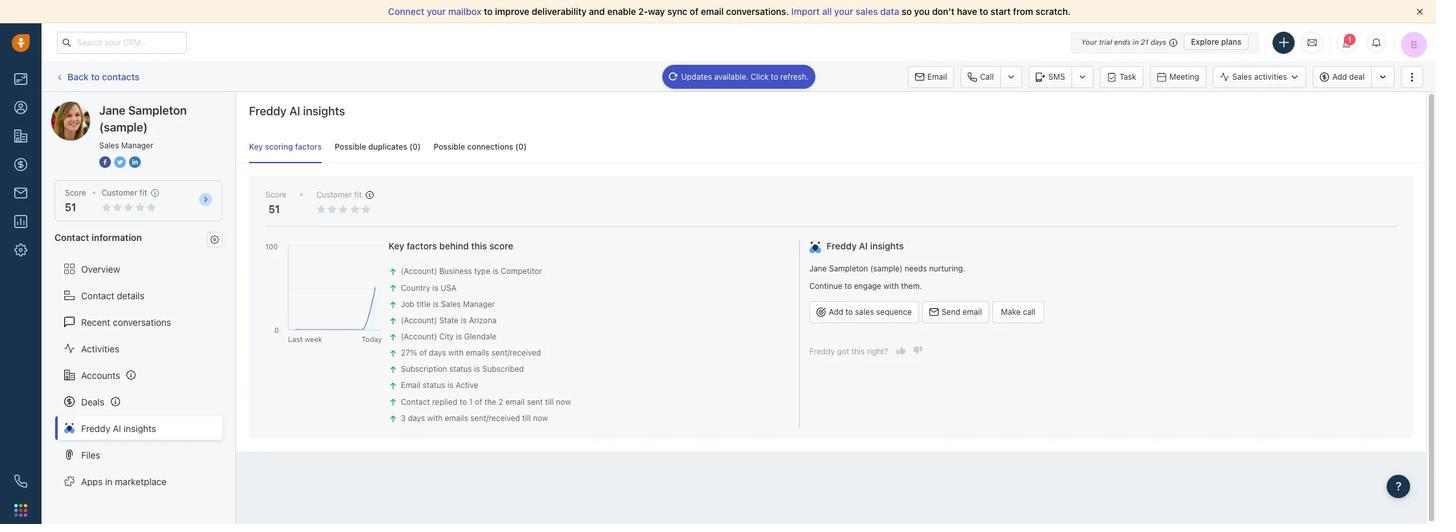 Task type: locate. For each thing, give the bounding box(es) containing it.
2 vertical spatial email
[[505, 397, 525, 407]]

1 vertical spatial emails
[[445, 414, 468, 423]]

1 horizontal spatial sales
[[441, 300, 461, 309]]

emails down replied
[[445, 414, 468, 423]]

2 possible from the left
[[434, 142, 465, 152]]

manager inside jane sampleton (sample) sales manager
[[121, 141, 153, 151]]

0 horizontal spatial of
[[419, 348, 427, 358]]

1 horizontal spatial manager
[[463, 300, 495, 309]]

import all your sales data link
[[791, 6, 902, 17]]

of
[[690, 6, 699, 17], [419, 348, 427, 358], [475, 397, 482, 407]]

trial
[[1099, 38, 1112, 46]]

1 vertical spatial status
[[423, 381, 445, 391]]

sms
[[1049, 72, 1065, 81]]

(account) up the country
[[401, 267, 437, 277]]

add down continue on the right of page
[[829, 307, 844, 317]]

contact for contact details
[[81, 290, 114, 301]]

meeting
[[1170, 72, 1199, 81]]

is for active
[[447, 381, 454, 391]]

(account) down title
[[401, 316, 437, 326]]

contact up recent
[[81, 290, 114, 301]]

days right 3
[[408, 414, 425, 423]]

email inside button
[[928, 72, 947, 81]]

is right city
[[456, 332, 462, 342]]

0 vertical spatial manager
[[121, 141, 153, 151]]

country
[[401, 283, 430, 293]]

sales inside button
[[855, 307, 874, 317]]

sent/received down 'the'
[[471, 414, 520, 423]]

fit down linkedin circled image
[[140, 188, 147, 198]]

in
[[1133, 38, 1139, 46], [105, 477, 112, 488]]

of right 27%
[[419, 348, 427, 358]]

(account) up 27%
[[401, 332, 437, 342]]

sales down continue to engage with them.
[[855, 307, 874, 317]]

0 vertical spatial ai
[[289, 104, 300, 118]]

1 horizontal spatial freddy ai insights
[[249, 104, 345, 118]]

is left 'usa'
[[432, 283, 438, 293]]

in right apps on the bottom left
[[105, 477, 112, 488]]

0 vertical spatial in
[[1133, 38, 1139, 46]]

score 51
[[65, 188, 86, 214], [265, 190, 287, 216]]

2 vertical spatial insights
[[124, 423, 156, 434]]

import
[[791, 6, 820, 17]]

2 (account) from the top
[[401, 316, 437, 326]]

2 vertical spatial contact
[[401, 397, 430, 407]]

contact for contact information
[[54, 232, 89, 243]]

make
[[1001, 307, 1021, 317]]

0 vertical spatial email
[[928, 72, 947, 81]]

to
[[484, 6, 493, 17], [980, 6, 988, 17], [91, 71, 100, 82], [771, 72, 778, 81], [845, 281, 852, 291], [846, 307, 853, 317], [460, 397, 467, 407]]

subscription
[[401, 365, 447, 374]]

days right 21
[[1151, 38, 1167, 46]]

scratch.
[[1036, 6, 1071, 17]]

1 horizontal spatial status
[[449, 365, 472, 374]]

key up the country
[[389, 241, 404, 252]]

1 horizontal spatial key
[[389, 241, 404, 252]]

freddy ai insights down the deals
[[81, 423, 156, 434]]

(sample) inside jane sampleton (sample) sales manager
[[99, 121, 148, 134]]

1 vertical spatial key
[[389, 241, 404, 252]]

add to sales sequence
[[829, 307, 912, 317]]

1 horizontal spatial email
[[928, 72, 947, 81]]

to inside button
[[846, 307, 853, 317]]

ai up apps in marketplace
[[113, 423, 121, 434]]

2 horizontal spatial jane
[[809, 264, 827, 274]]

freddy ai insights
[[249, 104, 345, 118], [827, 241, 904, 252], [81, 423, 156, 434]]

linkedin circled image
[[129, 156, 141, 169]]

arizona
[[469, 316, 497, 326]]

insights up marketplace
[[124, 423, 156, 434]]

insights up jane sampleton (sample) needs nurturing.
[[870, 241, 904, 252]]

to down continue to engage with them.
[[846, 307, 853, 317]]

0 horizontal spatial in
[[105, 477, 112, 488]]

of right sync
[[690, 6, 699, 17]]

add left deal on the top of the page
[[1333, 72, 1347, 82]]

0 vertical spatial key
[[249, 142, 263, 152]]

freshworks switcher image
[[14, 505, 27, 518]]

status down the subscription
[[423, 381, 445, 391]]

mng settings image
[[210, 235, 219, 244]]

0 horizontal spatial ai
[[113, 423, 121, 434]]

possible
[[335, 142, 366, 152], [434, 142, 465, 152]]

51 up 100
[[269, 204, 280, 216]]

customer fit down twitter circled image at the top left of the page
[[102, 188, 147, 198]]

1 (account) from the top
[[401, 267, 437, 277]]

jane for jane sampleton (sample)
[[77, 101, 97, 112]]

to down active at left bottom
[[460, 397, 467, 407]]

engage
[[854, 281, 881, 291]]

(0) right 'duplicates'
[[409, 142, 421, 152]]

1 vertical spatial email
[[963, 307, 982, 317]]

your trial ends in 21 days
[[1082, 38, 1167, 46]]

0 horizontal spatial status
[[423, 381, 445, 391]]

1 vertical spatial sales
[[855, 307, 874, 317]]

is for subscribed
[[474, 365, 480, 374]]

0 vertical spatial this
[[471, 241, 487, 252]]

0 horizontal spatial insights
[[124, 423, 156, 434]]

0 horizontal spatial freddy ai insights
[[81, 423, 156, 434]]

2 vertical spatial (sample)
[[870, 264, 903, 274]]

1 horizontal spatial insights
[[303, 104, 345, 118]]

1 horizontal spatial score 51
[[265, 190, 287, 216]]

1 horizontal spatial possible
[[434, 142, 465, 152]]

51 up contact information
[[65, 202, 76, 214]]

1 vertical spatial sales
[[99, 141, 119, 151]]

2 vertical spatial ai
[[113, 423, 121, 434]]

1 vertical spatial in
[[105, 477, 112, 488]]

marketplace
[[115, 477, 167, 488]]

recent
[[81, 317, 110, 328]]

0 horizontal spatial email
[[505, 397, 525, 407]]

your left mailbox
[[427, 6, 446, 17]]

job title is sales manager
[[401, 300, 495, 309]]

details
[[117, 290, 145, 301]]

sales up facebook circled image
[[99, 141, 119, 151]]

2 horizontal spatial email
[[963, 307, 982, 317]]

sent/received up the subscribed
[[492, 348, 541, 358]]

manager up arizona
[[463, 300, 495, 309]]

status up active at left bottom
[[449, 365, 472, 374]]

score up 51 button
[[65, 188, 86, 198]]

all
[[822, 6, 832, 17]]

1 vertical spatial (account)
[[401, 316, 437, 326]]

sales inside jane sampleton (sample) sales manager
[[99, 141, 119, 151]]

manager up linkedin circled image
[[121, 141, 153, 151]]

email button
[[908, 66, 954, 88]]

is for arizona
[[461, 316, 467, 326]]

0 vertical spatial till
[[545, 397, 554, 407]]

possible left the connections
[[434, 142, 465, 152]]

is
[[493, 267, 499, 277], [432, 283, 438, 293], [433, 300, 439, 309], [461, 316, 467, 326], [456, 332, 462, 342], [474, 365, 480, 374], [447, 381, 454, 391]]

jane up continue on the right of page
[[809, 264, 827, 274]]

freddy ai insights up jane sampleton (sample) needs nurturing.
[[827, 241, 904, 252]]

2 horizontal spatial insights
[[870, 241, 904, 252]]

0 horizontal spatial email
[[401, 381, 421, 391]]

your right all
[[834, 6, 853, 17]]

with for them.
[[884, 281, 899, 291]]

1 vertical spatial insights
[[870, 241, 904, 252]]

1 horizontal spatial customer
[[316, 190, 352, 200]]

possible duplicates (0) link
[[335, 131, 421, 164]]

factors inside "key scoring factors" link
[[295, 142, 322, 152]]

freddy
[[249, 104, 287, 118], [827, 241, 857, 252], [809, 347, 835, 357], [81, 423, 110, 434]]

email down the subscription
[[401, 381, 421, 391]]

(account) state is arizona
[[401, 316, 497, 326]]

possible left 'duplicates'
[[335, 142, 366, 152]]

overview
[[81, 264, 120, 275]]

1 your from the left
[[427, 6, 446, 17]]

files
[[81, 450, 100, 461]]

1 horizontal spatial add
[[1333, 72, 1347, 82]]

key scoring factors link
[[249, 131, 322, 164]]

1 (0) from the left
[[409, 142, 421, 152]]

email for email status is active
[[401, 381, 421, 391]]

this right got
[[852, 347, 865, 357]]

score 51 up contact information
[[65, 188, 86, 214]]

with for emails
[[448, 348, 464, 358]]

1 possible from the left
[[335, 142, 366, 152]]

click
[[751, 72, 769, 81]]

0 horizontal spatial factors
[[295, 142, 322, 152]]

3 (account) from the top
[[401, 332, 437, 342]]

possible inside "possible connections (0)" link
[[434, 142, 465, 152]]

1 horizontal spatial customer fit
[[316, 190, 362, 200]]

0 vertical spatial (sample)
[[147, 101, 184, 112]]

email right 'send'
[[963, 307, 982, 317]]

add
[[1333, 72, 1347, 82], [829, 307, 844, 317]]

with up subscription status is subscribed
[[448, 348, 464, 358]]

recent conversations
[[81, 317, 171, 328]]

back to contacts link
[[54, 67, 140, 87]]

1 up 3 days with emails sent/received till now
[[469, 397, 473, 407]]

email left call link
[[928, 72, 947, 81]]

with down jane sampleton (sample) needs nurturing.
[[884, 281, 899, 291]]

51 button
[[65, 202, 76, 214]]

email status is active
[[401, 381, 478, 391]]

score 51 up 100
[[265, 190, 287, 216]]

2 vertical spatial with
[[427, 414, 443, 423]]

1 horizontal spatial now
[[556, 397, 571, 407]]

(account) for (account) business type is competitor
[[401, 267, 437, 277]]

jane sampleton (sample) sales manager
[[99, 104, 187, 151]]

is right 'state'
[[461, 316, 467, 326]]

now right sent
[[556, 397, 571, 407]]

(0) for possible connections (0)
[[515, 142, 527, 152]]

key for key scoring factors
[[249, 142, 263, 152]]

task
[[1120, 72, 1137, 81]]

sampleton inside jane sampleton (sample) sales manager
[[128, 104, 187, 117]]

status
[[449, 365, 472, 374], [423, 381, 445, 391]]

contact down 51 button
[[54, 232, 89, 243]]

freddy left got
[[809, 347, 835, 357]]

contact
[[54, 232, 89, 243], [81, 290, 114, 301], [401, 397, 430, 407]]

2 horizontal spatial with
[[884, 281, 899, 291]]

contact up 3
[[401, 397, 430, 407]]

sales for sampleton
[[99, 141, 119, 151]]

competitor
[[501, 267, 542, 277]]

deal
[[1349, 72, 1365, 82]]

(0) right the connections
[[515, 142, 527, 152]]

days
[[1151, 38, 1167, 46], [429, 348, 446, 358], [408, 414, 425, 423]]

1 horizontal spatial 1
[[1348, 35, 1352, 43]]

27%
[[401, 348, 417, 358]]

jane sampleton (sample) needs nurturing.
[[809, 264, 965, 274]]

is down the 27% of days with emails sent/received
[[474, 365, 480, 374]]

fit down possible duplicates (0) link
[[354, 190, 362, 200]]

key scoring factors
[[249, 142, 322, 152]]

0 horizontal spatial score
[[65, 188, 86, 198]]

sales up 'state'
[[441, 300, 461, 309]]

0 horizontal spatial days
[[408, 414, 425, 423]]

1 vertical spatial days
[[429, 348, 446, 358]]

subscribed
[[482, 365, 524, 374]]

1 vertical spatial factors
[[407, 241, 437, 252]]

(account) for (account) city is glendale
[[401, 332, 437, 342]]

Search your CRM... text field
[[57, 31, 187, 54]]

2 vertical spatial sales
[[441, 300, 461, 309]]

2 (0) from the left
[[515, 142, 527, 152]]

1 horizontal spatial (0)
[[515, 142, 527, 152]]

0 vertical spatial add
[[1333, 72, 1347, 82]]

key left scoring at top left
[[249, 142, 263, 152]]

ai up jane sampleton (sample) needs nurturing.
[[859, 241, 868, 252]]

insights
[[303, 104, 345, 118], [870, 241, 904, 252], [124, 423, 156, 434]]

of left 'the'
[[475, 397, 482, 407]]

0 horizontal spatial add
[[829, 307, 844, 317]]

1 horizontal spatial factors
[[407, 241, 437, 252]]

0 vertical spatial (account)
[[401, 267, 437, 277]]

you
[[914, 6, 930, 17]]

1 horizontal spatial your
[[834, 6, 853, 17]]

till down sent
[[522, 414, 531, 423]]

1 vertical spatial freddy ai insights
[[827, 241, 904, 252]]

0 horizontal spatial sales
[[99, 141, 119, 151]]

key for key factors behind this score
[[389, 241, 404, 252]]

sales left data
[[856, 6, 878, 17]]

0 horizontal spatial 1
[[469, 397, 473, 407]]

0 horizontal spatial score 51
[[65, 188, 86, 214]]

state
[[439, 316, 459, 326]]

contact information
[[54, 232, 142, 243]]

jane down contacts
[[99, 104, 125, 117]]

to left start
[[980, 6, 988, 17]]

factors right scoring at top left
[[295, 142, 322, 152]]

is for sales
[[433, 300, 439, 309]]

insights up key scoring factors
[[303, 104, 345, 118]]

facebook circled image
[[99, 156, 111, 169]]

0 horizontal spatial possible
[[335, 142, 366, 152]]

ai up key scoring factors
[[289, 104, 300, 118]]

sales
[[856, 6, 878, 17], [855, 307, 874, 317]]

explore
[[1191, 37, 1219, 47]]

0 horizontal spatial key
[[249, 142, 263, 152]]

1 horizontal spatial ai
[[289, 104, 300, 118]]

close image
[[1417, 8, 1423, 15]]

freddy up scoring at top left
[[249, 104, 287, 118]]

emails down glendale
[[466, 348, 489, 358]]

sales left activities
[[1232, 72, 1252, 82]]

0 horizontal spatial manager
[[121, 141, 153, 151]]

don't
[[932, 6, 955, 17]]

email right sync
[[701, 6, 724, 17]]

factors left behind
[[407, 241, 437, 252]]

is left active at left bottom
[[447, 381, 454, 391]]

2 vertical spatial of
[[475, 397, 482, 407]]

1 vertical spatial add
[[829, 307, 844, 317]]

27% of days with emails sent/received
[[401, 348, 541, 358]]

type
[[474, 267, 490, 277]]

with down replied
[[427, 414, 443, 423]]

(account) city is glendale
[[401, 332, 496, 342]]

this left score
[[471, 241, 487, 252]]

sent/received
[[492, 348, 541, 358], [471, 414, 520, 423]]

1 vertical spatial email
[[401, 381, 421, 391]]

1 horizontal spatial with
[[448, 348, 464, 358]]

in left 21
[[1133, 38, 1139, 46]]

2 horizontal spatial days
[[1151, 38, 1167, 46]]

customer down possible duplicates (0) link
[[316, 190, 352, 200]]

2 your from the left
[[834, 6, 853, 17]]

to right click
[[771, 72, 778, 81]]

(sample) for jane sampleton (sample)
[[147, 101, 184, 112]]

email right '2' at the left of page
[[505, 397, 525, 407]]

email
[[701, 6, 724, 17], [963, 307, 982, 317], [505, 397, 525, 407]]

active
[[456, 381, 478, 391]]

0 horizontal spatial customer fit
[[102, 188, 147, 198]]

1 vertical spatial contact
[[81, 290, 114, 301]]

freddy ai insights up key scoring factors
[[249, 104, 345, 118]]

scoring
[[265, 142, 293, 152]]

(sample)
[[147, 101, 184, 112], [99, 121, 148, 134], [870, 264, 903, 274]]

start
[[991, 6, 1011, 17]]

to right back
[[91, 71, 100, 82]]

customer down twitter circled image at the top left of the page
[[102, 188, 137, 198]]

activities
[[81, 344, 119, 355]]

apps in marketplace
[[81, 477, 167, 488]]

jane down back
[[77, 101, 97, 112]]

add for add deal
[[1333, 72, 1347, 82]]

(0) for possible duplicates (0)
[[409, 142, 421, 152]]

send email button
[[922, 302, 989, 324]]

1 vertical spatial this
[[852, 347, 865, 357]]

got
[[837, 347, 849, 357]]

days down city
[[429, 348, 446, 358]]

1 vertical spatial of
[[419, 348, 427, 358]]

till right sent
[[545, 397, 554, 407]]

now down sent
[[533, 414, 548, 423]]

1 up add deal
[[1348, 35, 1352, 43]]

jane
[[77, 101, 97, 112], [99, 104, 125, 117], [809, 264, 827, 274]]

score down scoring at top left
[[265, 190, 287, 200]]

jane inside jane sampleton (sample) sales manager
[[99, 104, 125, 117]]

jane for jane sampleton (sample) sales manager
[[99, 104, 125, 117]]

1 vertical spatial with
[[448, 348, 464, 358]]

send email
[[942, 307, 982, 317]]

available.
[[714, 72, 749, 81]]

3
[[401, 414, 406, 423]]

information
[[92, 232, 142, 243]]

is right title
[[433, 300, 439, 309]]

last week
[[288, 336, 322, 344]]

back
[[67, 71, 89, 82]]

0 horizontal spatial your
[[427, 6, 446, 17]]

is right type at the left bottom
[[493, 267, 499, 277]]

possible inside possible duplicates (0) link
[[335, 142, 366, 152]]

customer fit down possible duplicates (0) link
[[316, 190, 362, 200]]

0 horizontal spatial 51
[[65, 202, 76, 214]]

2 horizontal spatial of
[[690, 6, 699, 17]]



Task type: vqa. For each thing, say whether or not it's contained in the screenshot.
apps
yes



Task type: describe. For each thing, give the bounding box(es) containing it.
2 vertical spatial freddy ai insights
[[81, 423, 156, 434]]

possible duplicates (0)
[[335, 142, 421, 152]]

connections
[[467, 142, 513, 152]]

0 vertical spatial sales
[[1232, 72, 1252, 82]]

manager for is
[[463, 300, 495, 309]]

100
[[265, 243, 278, 251]]

(account) business type is competitor
[[401, 267, 542, 277]]

3 days with emails sent/received till now
[[401, 414, 548, 423]]

duplicates
[[368, 142, 407, 152]]

job
[[401, 300, 414, 309]]

0 vertical spatial sales
[[856, 6, 878, 17]]

to right mailbox
[[484, 6, 493, 17]]

1 horizontal spatial score
[[265, 190, 287, 200]]

the
[[485, 397, 496, 407]]

task button
[[1100, 66, 1144, 88]]

1 horizontal spatial this
[[852, 347, 865, 357]]

possible for possible duplicates (0)
[[335, 142, 366, 152]]

to left engage
[[845, 281, 852, 291]]

status for email
[[423, 381, 445, 391]]

is for glendale
[[456, 332, 462, 342]]

needs
[[905, 264, 927, 274]]

2-
[[638, 6, 648, 17]]

possible for possible connections (0)
[[434, 142, 465, 152]]

behind
[[439, 241, 469, 252]]

(account) for (account) state is arizona
[[401, 316, 437, 326]]

contact replied to 1 of the 2 email sent till now
[[401, 397, 571, 407]]

sequence
[[876, 307, 912, 317]]

call link
[[961, 66, 1001, 88]]

sync
[[667, 6, 688, 17]]

connect your mailbox link
[[388, 6, 484, 17]]

2 horizontal spatial freddy ai insights
[[827, 241, 904, 252]]

mailbox
[[448, 6, 482, 17]]

0 vertical spatial of
[[690, 6, 699, 17]]

continue
[[809, 281, 842, 291]]

them.
[[901, 281, 922, 291]]

freddy down the deals
[[81, 423, 110, 434]]

sampleton for jane sampleton (sample) sales manager
[[128, 104, 187, 117]]

0 horizontal spatial customer
[[102, 188, 137, 198]]

2 horizontal spatial ai
[[859, 241, 868, 252]]

last
[[288, 336, 303, 344]]

call button
[[961, 66, 1001, 88]]

0 vertical spatial sent/received
[[492, 348, 541, 358]]

0 vertical spatial emails
[[466, 348, 489, 358]]

1 vertical spatial sent/received
[[471, 414, 520, 423]]

jane for jane sampleton (sample) needs nurturing.
[[809, 264, 827, 274]]

1 horizontal spatial days
[[429, 348, 446, 358]]

email inside "button"
[[963, 307, 982, 317]]

freddy got this right?
[[809, 347, 888, 357]]

jane sampleton (sample)
[[77, 101, 184, 112]]

nurturing.
[[929, 264, 965, 274]]

activities
[[1254, 72, 1287, 82]]

0 horizontal spatial this
[[471, 241, 487, 252]]

deals
[[81, 397, 104, 408]]

continue to engage with them.
[[809, 281, 922, 291]]

email for email
[[928, 72, 947, 81]]

1 horizontal spatial till
[[545, 397, 554, 407]]

data
[[880, 6, 899, 17]]

back to contacts
[[67, 71, 139, 82]]

explore plans
[[1191, 37, 1242, 47]]

enable
[[607, 6, 636, 17]]

business
[[439, 267, 472, 277]]

1 horizontal spatial fit
[[354, 190, 362, 200]]

make call button
[[992, 302, 1044, 324]]

0 vertical spatial days
[[1151, 38, 1167, 46]]

1 vertical spatial now
[[533, 414, 548, 423]]

updates available. click to refresh. link
[[662, 65, 815, 89]]

sms button
[[1029, 66, 1072, 88]]

add to sales sequence button
[[809, 302, 919, 324]]

1 horizontal spatial in
[[1133, 38, 1139, 46]]

updates available. click to refresh.
[[681, 72, 809, 81]]

send email image
[[1308, 37, 1317, 48]]

1 horizontal spatial email
[[701, 6, 724, 17]]

add deal button
[[1313, 66, 1371, 88]]

usa
[[441, 283, 457, 293]]

2 vertical spatial days
[[408, 414, 425, 423]]

freddy up continue on the right of page
[[827, 241, 857, 252]]

phone image
[[14, 476, 27, 488]]

replied
[[432, 397, 457, 407]]

twitter circled image
[[114, 156, 126, 169]]

week
[[305, 336, 322, 344]]

sales for title
[[441, 300, 461, 309]]

21
[[1141, 38, 1149, 46]]

manager for (sample)
[[121, 141, 153, 151]]

contact for contact replied to 1 of the 2 email sent till now
[[401, 397, 430, 407]]

make call link
[[992, 302, 1044, 330]]

status for subscription
[[449, 365, 472, 374]]

0 horizontal spatial fit
[[140, 188, 147, 198]]

call
[[980, 72, 994, 81]]

sampleton for jane sampleton (sample) needs nurturing.
[[829, 264, 868, 274]]

make call
[[1001, 307, 1036, 317]]

improve
[[495, 6, 529, 17]]

call
[[1023, 307, 1036, 317]]

glendale
[[464, 332, 496, 342]]

connect your mailbox to improve deliverability and enable 2-way sync of email conversations. import all your sales data so you don't have to start from scratch.
[[388, 6, 1071, 17]]

sales activities
[[1232, 72, 1287, 82]]

plans
[[1221, 37, 1242, 47]]

(sample) for jane sampleton (sample) needs nurturing.
[[870, 264, 903, 274]]

accounts
[[81, 370, 120, 381]]

refresh.
[[780, 72, 809, 81]]

and
[[589, 6, 605, 17]]

(sample) for jane sampleton (sample) sales manager
[[99, 121, 148, 134]]

way
[[648, 6, 665, 17]]

1 vertical spatial 1
[[469, 397, 473, 407]]

1 horizontal spatial 51
[[269, 204, 280, 216]]

ends
[[1114, 38, 1131, 46]]

phone element
[[8, 469, 34, 495]]

country is usa
[[401, 283, 457, 293]]

contact details
[[81, 290, 145, 301]]

0 vertical spatial now
[[556, 397, 571, 407]]

conversations.
[[726, 6, 789, 17]]

from
[[1013, 6, 1033, 17]]

0 horizontal spatial with
[[427, 414, 443, 423]]

sent
[[527, 397, 543, 407]]

add deal
[[1333, 72, 1365, 82]]

0 horizontal spatial till
[[522, 414, 531, 423]]

conversations
[[113, 317, 171, 328]]

add for add to sales sequence
[[829, 307, 844, 317]]

sampleton for jane sampleton (sample)
[[100, 101, 144, 112]]

title
[[417, 300, 431, 309]]

explore plans link
[[1184, 34, 1249, 50]]



